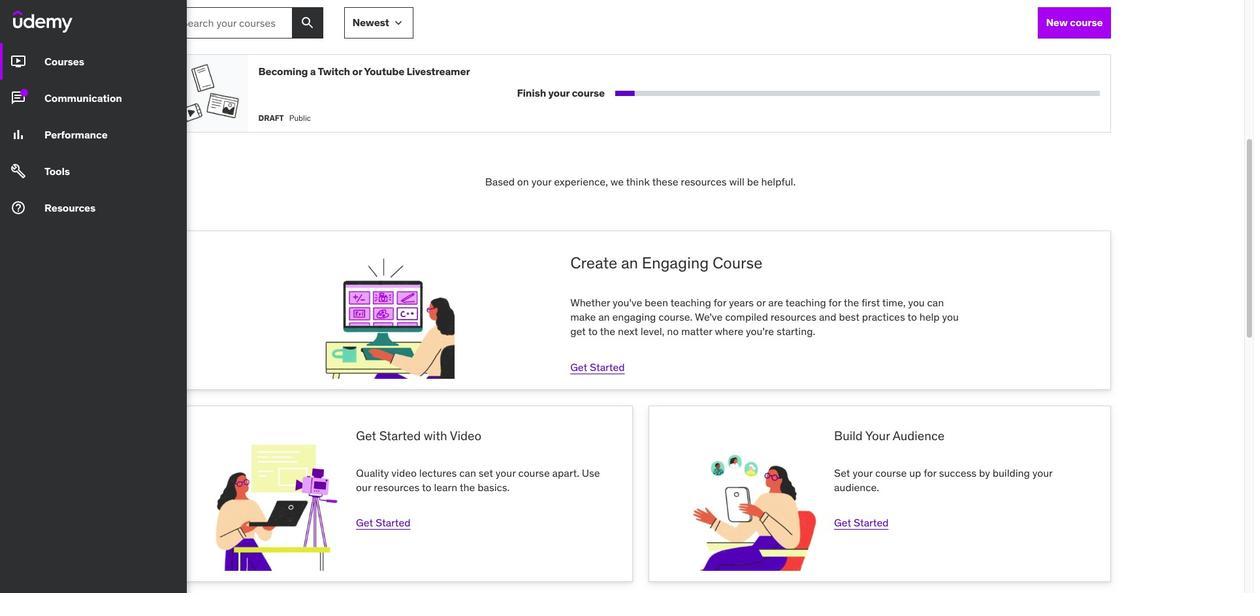 Task type: vqa. For each thing, say whether or not it's contained in the screenshot.
the you to the left
yes



Task type: describe. For each thing, give the bounding box(es) containing it.
these
[[652, 175, 678, 188]]

get for create an engaging course
[[570, 360, 587, 373]]

time,
[[882, 296, 906, 309]]

set
[[479, 466, 493, 479]]

video
[[450, 428, 481, 443]]

finish your course
[[517, 86, 605, 99]]

resources
[[44, 201, 96, 214]]

1 horizontal spatial an
[[621, 253, 638, 273]]

the inside quality video lectures can set your course apart. use our resources to learn the basics.
[[460, 481, 475, 494]]

your right finish
[[548, 86, 570, 99]]

started for get
[[376, 516, 411, 529]]

by
[[979, 466, 990, 479]]

with
[[424, 428, 447, 443]]

udemy image
[[13, 10, 73, 33]]

your right on
[[531, 175, 552, 188]]

becoming a twitch or youtube livestreamer
[[258, 64, 470, 77]]

create an engaging course
[[570, 253, 763, 273]]

learn
[[434, 481, 457, 494]]

based on your experience, we think these resources will be helpful.
[[485, 175, 796, 188]]

new course button
[[1038, 7, 1111, 38]]

/
[[643, 85, 650, 101]]

be
[[747, 175, 759, 188]]

course
[[713, 253, 763, 273]]

audience.
[[834, 481, 879, 494]]

make
[[570, 310, 596, 323]]

started for build
[[854, 516, 889, 529]]

for for build your audience
[[924, 466, 937, 479]]

level,
[[641, 325, 665, 338]]

lectures
[[419, 466, 457, 479]]

get started link for get
[[356, 516, 411, 529]]

get started with video
[[356, 428, 481, 443]]

to inside quality video lectures can set your course apart. use our resources to learn the basics.
[[422, 481, 431, 494]]

Search your courses text field
[[170, 7, 292, 38]]

newest button
[[344, 7, 413, 38]]

a
[[310, 64, 316, 77]]

you're
[[746, 325, 774, 338]]

audience
[[893, 428, 945, 443]]

new
[[1046, 16, 1068, 29]]

on
[[517, 175, 529, 188]]

compiled
[[725, 310, 768, 323]]

edit / manage course link
[[456, 60, 902, 126]]

based
[[485, 175, 515, 188]]

1 vertical spatial you
[[942, 310, 959, 323]]

courses
[[44, 55, 84, 68]]

communication
[[44, 91, 122, 104]]

your inside quality video lectures can set your course apart. use our resources to learn the basics.
[[496, 466, 516, 479]]

communication link
[[0, 80, 187, 116]]

set
[[834, 466, 850, 479]]

courses link
[[0, 43, 187, 80]]

no
[[667, 325, 679, 338]]

think
[[626, 175, 650, 188]]

livestreamer
[[407, 64, 470, 77]]

quality video lectures can set your course apart. use our resources to learn the basics.
[[356, 466, 600, 494]]

course right manage
[[702, 85, 741, 101]]

0 vertical spatial the
[[844, 296, 859, 309]]

medium image inside "communication" link
[[10, 90, 26, 106]]

resources link
[[0, 190, 187, 226]]

tools link
[[0, 153, 187, 190]]

public
[[289, 113, 311, 123]]

engaging
[[612, 310, 656, 323]]

help
[[919, 310, 940, 323]]

best
[[839, 310, 860, 323]]

search image
[[299, 15, 315, 30]]

experience,
[[554, 175, 608, 188]]

can inside quality video lectures can set your course apart. use our resources to learn the basics.
[[459, 466, 476, 479]]

our
[[356, 481, 371, 494]]

draft public
[[258, 113, 311, 123]]

manage
[[652, 85, 699, 101]]

1 horizontal spatial to
[[588, 325, 598, 338]]

medium image for tools
[[10, 163, 26, 179]]

basics.
[[478, 481, 510, 494]]

0 horizontal spatial or
[[352, 64, 362, 77]]

whether
[[570, 296, 610, 309]]

for for create an engaging course
[[714, 296, 726, 309]]

can inside the whether you've been teaching for years or are teaching for the first time, you can make an engaging course. we've compiled resources and best practices to help you get to the next level, no matter where you're starting.
[[927, 296, 944, 309]]

build your audience
[[834, 428, 945, 443]]

use
[[582, 466, 600, 479]]

quality
[[356, 466, 389, 479]]

performance link
[[0, 116, 187, 153]]

twitch
[[318, 64, 350, 77]]

0 vertical spatial you
[[908, 296, 925, 309]]

set your course up for success by building your audience.
[[834, 466, 1053, 494]]

are
[[768, 296, 783, 309]]

new course
[[1046, 16, 1103, 29]]

edit / manage course
[[617, 85, 741, 101]]

whether you've been teaching for years or are teaching for the first time, you can make an engaging course. we've compiled resources and best practices to help you get to the next level, no matter where you're starting.
[[570, 296, 959, 338]]



Task type: locate. For each thing, give the bounding box(es) containing it.
get for build your audience
[[834, 516, 851, 529]]

medium image left the performance
[[10, 127, 26, 143]]

you've
[[613, 296, 642, 309]]

helpful.
[[761, 175, 796, 188]]

get started link down "get"
[[570, 360, 625, 373]]

started for create
[[590, 360, 625, 373]]

get down our
[[356, 516, 373, 529]]

1 horizontal spatial teaching
[[785, 296, 826, 309]]

2 medium image from the top
[[10, 127, 26, 143]]

started down next
[[590, 360, 625, 373]]

an right create
[[621, 253, 638, 273]]

first
[[862, 296, 880, 309]]

newest
[[352, 16, 389, 29]]

teaching
[[670, 296, 711, 309], [785, 296, 826, 309]]

get down "get"
[[570, 360, 587, 373]]

you up help
[[908, 296, 925, 309]]

the left next
[[600, 325, 615, 338]]

you right help
[[942, 310, 959, 323]]

1 horizontal spatial or
[[756, 296, 766, 309]]

started down video
[[376, 516, 411, 529]]

started left with
[[379, 428, 421, 443]]

2 teaching from the left
[[785, 296, 826, 309]]

for
[[714, 296, 726, 309], [829, 296, 841, 309], [924, 466, 937, 479]]

we've
[[695, 310, 723, 323]]

to left help
[[907, 310, 917, 323]]

1 teaching from the left
[[670, 296, 711, 309]]

0 vertical spatial or
[[352, 64, 362, 77]]

2 vertical spatial resources
[[374, 481, 420, 494]]

course left up
[[875, 466, 907, 479]]

get started link down audience.
[[834, 516, 889, 529]]

medium image left resources
[[10, 200, 26, 216]]

youtube
[[364, 64, 404, 77]]

course left edit
[[572, 86, 605, 99]]

2 vertical spatial the
[[460, 481, 475, 494]]

get started link
[[570, 360, 625, 373], [356, 516, 411, 529], [834, 516, 889, 529]]

your
[[548, 86, 570, 99], [531, 175, 552, 188], [496, 466, 516, 479], [853, 466, 873, 479], [1033, 466, 1053, 479]]

get started link for create
[[570, 360, 625, 373]]

course inside quality video lectures can set your course apart. use our resources to learn the basics.
[[518, 466, 550, 479]]

teaching up and
[[785, 296, 826, 309]]

0 vertical spatial resources
[[681, 175, 727, 188]]

next
[[618, 325, 638, 338]]

or inside the whether you've been teaching for years or are teaching for the first time, you can make an engaging course. we've compiled resources and best practices to help you get to the next level, no matter where you're starting.
[[756, 296, 766, 309]]

0 horizontal spatial for
[[714, 296, 726, 309]]

your up basics.
[[496, 466, 516, 479]]

can
[[927, 296, 944, 309], [459, 466, 476, 479]]

2 horizontal spatial get started link
[[834, 516, 889, 529]]

1 horizontal spatial get started
[[570, 360, 625, 373]]

or
[[352, 64, 362, 77], [756, 296, 766, 309]]

been
[[645, 296, 668, 309]]

0 horizontal spatial get started link
[[356, 516, 411, 529]]

where
[[715, 325, 743, 338]]

2 horizontal spatial get started
[[834, 516, 889, 529]]

get down audience.
[[834, 516, 851, 529]]

get started for get
[[356, 516, 411, 529]]

video
[[391, 466, 417, 479]]

medium image for performance
[[10, 127, 26, 143]]

2 horizontal spatial resources
[[771, 310, 817, 323]]

1 horizontal spatial resources
[[681, 175, 727, 188]]

1 medium image from the top
[[10, 90, 26, 106]]

can up help
[[927, 296, 944, 309]]

1 horizontal spatial the
[[600, 325, 615, 338]]

building
[[993, 466, 1030, 479]]

get up quality
[[356, 428, 376, 443]]

for inside set your course up for success by building your audience.
[[924, 466, 937, 479]]

1 vertical spatial to
[[588, 325, 598, 338]]

will
[[729, 175, 744, 188]]

build
[[834, 428, 863, 443]]

1 horizontal spatial get started link
[[570, 360, 625, 373]]

0 horizontal spatial resources
[[374, 481, 420, 494]]

your up audience.
[[853, 466, 873, 479]]

you
[[908, 296, 925, 309], [942, 310, 959, 323]]

get started down our
[[356, 516, 411, 529]]

resources down video
[[374, 481, 420, 494]]

draft
[[258, 113, 284, 123]]

1 horizontal spatial you
[[942, 310, 959, 323]]

teaching up course.
[[670, 296, 711, 309]]

becoming
[[258, 64, 308, 77]]

1 vertical spatial resources
[[771, 310, 817, 323]]

up
[[909, 466, 921, 479]]

the
[[844, 296, 859, 309], [600, 325, 615, 338], [460, 481, 475, 494]]

2 vertical spatial to
[[422, 481, 431, 494]]

engaging
[[642, 253, 709, 273]]

get for get started with video
[[356, 516, 373, 529]]

medium image inside resources link
[[10, 200, 26, 216]]

1 vertical spatial or
[[756, 296, 766, 309]]

1 vertical spatial can
[[459, 466, 476, 479]]

0 horizontal spatial get started
[[356, 516, 411, 529]]

for up and
[[829, 296, 841, 309]]

the right 'learn' on the left of page
[[460, 481, 475, 494]]

course inside button
[[1070, 16, 1103, 29]]

1 horizontal spatial for
[[829, 296, 841, 309]]

to right "get"
[[588, 325, 598, 338]]

for up we've
[[714, 296, 726, 309]]

0 vertical spatial to
[[907, 310, 917, 323]]

small image
[[392, 16, 405, 29]]

get started
[[570, 360, 625, 373], [356, 516, 411, 529], [834, 516, 889, 529]]

0 horizontal spatial an
[[598, 310, 610, 323]]

an down whether
[[598, 310, 610, 323]]

get
[[570, 360, 587, 373], [356, 428, 376, 443], [356, 516, 373, 529], [834, 516, 851, 529]]

get started down "get"
[[570, 360, 625, 373]]

1 vertical spatial an
[[598, 310, 610, 323]]

to down lectures
[[422, 481, 431, 494]]

medium image inside tools link
[[10, 163, 26, 179]]

tools
[[44, 164, 70, 177]]

2 horizontal spatial the
[[844, 296, 859, 309]]

or left are
[[756, 296, 766, 309]]

medium image inside performance link
[[10, 127, 26, 143]]

medium image
[[10, 90, 26, 106], [10, 127, 26, 143], [10, 163, 26, 179], [10, 200, 26, 216]]

starting.
[[777, 325, 815, 338]]

get started link down our
[[356, 516, 411, 529]]

started
[[590, 360, 625, 373], [379, 428, 421, 443], [376, 516, 411, 529], [854, 516, 889, 529]]

course right new
[[1070, 16, 1103, 29]]

success
[[939, 466, 977, 479]]

or right twitch
[[352, 64, 362, 77]]

apart.
[[552, 466, 579, 479]]

resources
[[681, 175, 727, 188], [771, 310, 817, 323], [374, 481, 420, 494]]

matter
[[681, 325, 712, 338]]

2 horizontal spatial to
[[907, 310, 917, 323]]

get started for create
[[570, 360, 625, 373]]

get
[[570, 325, 586, 338]]

an inside the whether you've been teaching for years or are teaching for the first time, you can make an engaging course. we've compiled resources and best practices to help you get to the next level, no matter where you're starting.
[[598, 310, 610, 323]]

3 medium image from the top
[[10, 163, 26, 179]]

0 vertical spatial an
[[621, 253, 638, 273]]

0 horizontal spatial the
[[460, 481, 475, 494]]

can left set
[[459, 466, 476, 479]]

get started down audience.
[[834, 516, 889, 529]]

resources left will
[[681, 175, 727, 188]]

practices
[[862, 310, 905, 323]]

your
[[865, 428, 890, 443]]

2 horizontal spatial for
[[924, 466, 937, 479]]

finish
[[517, 86, 546, 99]]

medium image down medium image
[[10, 90, 26, 106]]

resources up starting. at the right
[[771, 310, 817, 323]]

1 horizontal spatial can
[[927, 296, 944, 309]]

4 medium image from the top
[[10, 200, 26, 216]]

to
[[907, 310, 917, 323], [588, 325, 598, 338], [422, 481, 431, 494]]

0 horizontal spatial can
[[459, 466, 476, 479]]

medium image for resources
[[10, 200, 26, 216]]

0 horizontal spatial to
[[422, 481, 431, 494]]

resources inside quality video lectures can set your course apart. use our resources to learn the basics.
[[374, 481, 420, 494]]

0 horizontal spatial teaching
[[670, 296, 711, 309]]

1 vertical spatial the
[[600, 325, 615, 338]]

get started link for build
[[834, 516, 889, 529]]

and
[[819, 310, 836, 323]]

started down audience.
[[854, 516, 889, 529]]

an
[[621, 253, 638, 273], [598, 310, 610, 323]]

course left apart.
[[518, 466, 550, 479]]

edit
[[617, 85, 641, 101]]

course inside set your course up for success by building your audience.
[[875, 466, 907, 479]]

get started for build
[[834, 516, 889, 529]]

medium image
[[10, 54, 26, 69]]

your right building
[[1033, 466, 1053, 479]]

performance
[[44, 128, 108, 141]]

0 vertical spatial can
[[927, 296, 944, 309]]

we
[[610, 175, 624, 188]]

0 horizontal spatial you
[[908, 296, 925, 309]]

for right up
[[924, 466, 937, 479]]

the up "best"
[[844, 296, 859, 309]]

years
[[729, 296, 754, 309]]

course.
[[659, 310, 693, 323]]

resources inside the whether you've been teaching for years or are teaching for the first time, you can make an engaging course. we've compiled resources and best practices to help you get to the next level, no matter where you're starting.
[[771, 310, 817, 323]]

medium image left tools
[[10, 163, 26, 179]]

create
[[570, 253, 617, 273]]



